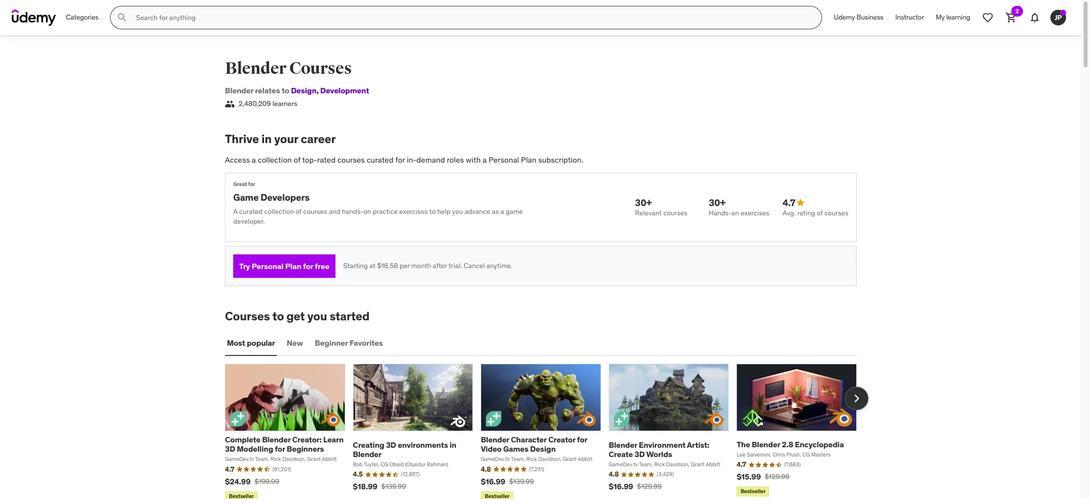 Task type: locate. For each thing, give the bounding box(es) containing it.
creator
[[548, 435, 575, 445]]

1 horizontal spatial you
[[452, 207, 463, 216]]

0 horizontal spatial you
[[307, 309, 327, 324]]

learn
[[323, 435, 344, 445]]

1 horizontal spatial personal
[[489, 155, 519, 165]]

curated
[[367, 155, 393, 165], [239, 207, 263, 216]]

1 horizontal spatial on
[[731, 209, 739, 218]]

starting at $16.58 per month after trial. cancel anytime.
[[343, 262, 512, 271]]

in left your
[[261, 132, 272, 147]]

for left in-
[[395, 155, 405, 165]]

encyclopedia
[[795, 440, 844, 450]]

blender
[[225, 58, 286, 79], [225, 86, 253, 95], [262, 435, 291, 445], [481, 435, 509, 445], [752, 440, 780, 450], [609, 440, 637, 450], [353, 450, 381, 460]]

artist:
[[687, 440, 709, 450]]

1 vertical spatial personal
[[252, 261, 284, 271]]

video
[[481, 445, 502, 454]]

0 horizontal spatial personal
[[252, 261, 284, 271]]

blender environment artist: create 3d worlds link
[[609, 440, 709, 460]]

complete blender creator: learn 3d modelling for beginners link
[[225, 435, 344, 454]]

exercises right practice
[[399, 207, 428, 216]]

a right "with"
[[483, 155, 487, 165]]

developer.
[[233, 217, 265, 226]]

1 horizontal spatial 3d
[[386, 440, 396, 450]]

try personal plan for free link
[[233, 255, 335, 278]]

new button
[[285, 332, 305, 355]]

0 horizontal spatial design
[[291, 86, 316, 95]]

complete blender creator: learn 3d modelling for beginners
[[225, 435, 344, 454]]

0 horizontal spatial 30+
[[635, 197, 652, 209]]

small image
[[225, 99, 235, 109]]

month
[[411, 262, 431, 271]]

courses left the "and"
[[303, 207, 327, 216]]

0 horizontal spatial plan
[[285, 261, 301, 271]]

0 vertical spatial plan
[[521, 155, 536, 165]]

30+
[[635, 197, 652, 209], [709, 197, 726, 209]]

exercises left avg.
[[741, 209, 769, 218]]

trial.
[[449, 262, 462, 271]]

beginners
[[287, 445, 324, 454]]

personal right try
[[252, 261, 284, 271]]

1 vertical spatial collection
[[264, 207, 294, 216]]

to inside great for game developers a curated collection of courses and hands-on practice exercises to help you advance as a game developer.
[[429, 207, 436, 216]]

$16.58
[[377, 262, 398, 271]]

popular
[[247, 339, 275, 348]]

a right as
[[500, 207, 504, 216]]

30+ hands-on exercises
[[709, 197, 769, 218]]

3d
[[386, 440, 396, 450], [225, 445, 235, 454], [634, 450, 645, 460]]

of down developers at the top of page
[[296, 207, 302, 216]]

0 vertical spatial you
[[452, 207, 463, 216]]

3d for create
[[634, 450, 645, 460]]

you inside great for game developers a curated collection of courses and hands-on practice exercises to help you advance as a game developer.
[[452, 207, 463, 216]]

1 horizontal spatial curated
[[367, 155, 393, 165]]

curated up developer.
[[239, 207, 263, 216]]

for left free
[[303, 261, 313, 271]]

3d for learn
[[225, 445, 235, 454]]

learners
[[272, 99, 297, 108]]

3d inside blender environment artist: create 3d worlds
[[634, 450, 645, 460]]

environments
[[398, 440, 448, 450]]

your
[[274, 132, 298, 147]]

1 horizontal spatial design
[[530, 445, 556, 454]]

to left get
[[272, 309, 284, 324]]

carousel element
[[225, 364, 868, 500]]

personal right "with"
[[489, 155, 519, 165]]

2 30+ from the left
[[709, 197, 726, 209]]

courses right the rating
[[824, 209, 848, 218]]

design inside blender character creator for video games design
[[530, 445, 556, 454]]

plan left subscription.
[[521, 155, 536, 165]]

3d inside the complete blender creator: learn 3d modelling for beginners
[[225, 445, 235, 454]]

30+ inside 30+ relevant courses
[[635, 197, 652, 209]]

a right access
[[252, 155, 256, 165]]

design link
[[291, 86, 316, 95]]

cancel
[[464, 262, 485, 271]]

plan left free
[[285, 261, 301, 271]]

curated left in-
[[367, 155, 393, 165]]

courses up the most popular
[[225, 309, 270, 324]]

udemy business
[[834, 13, 884, 22]]

design
[[291, 86, 316, 95], [530, 445, 556, 454]]

1 horizontal spatial a
[[483, 155, 487, 165]]

0 horizontal spatial a
[[252, 155, 256, 165]]

you right help in the top of the page
[[452, 207, 463, 216]]

game developers link
[[233, 191, 310, 203]]

exercises inside 30+ hands-on exercises
[[741, 209, 769, 218]]

udemy business link
[[828, 6, 889, 29]]

1 horizontal spatial plan
[[521, 155, 536, 165]]

for right great
[[248, 181, 255, 188]]

a
[[252, 155, 256, 165], [483, 155, 487, 165], [500, 207, 504, 216]]

3d right create on the right of the page
[[634, 450, 645, 460]]

next image
[[849, 391, 865, 407]]

courses
[[337, 155, 365, 165], [303, 207, 327, 216], [663, 209, 687, 218], [824, 209, 848, 218]]

2 link
[[1000, 6, 1023, 29]]

0 horizontal spatial on
[[363, 207, 371, 216]]

courses right relevant
[[663, 209, 687, 218]]

my learning link
[[930, 6, 976, 29]]

1 vertical spatial to
[[429, 207, 436, 216]]

collection
[[258, 155, 292, 165], [264, 207, 294, 216]]

my learning
[[936, 13, 970, 22]]

blender relates to design development
[[225, 86, 369, 95]]

of inside great for game developers a curated collection of courses and hands-on practice exercises to help you advance as a game developer.
[[296, 207, 302, 216]]

for right modelling
[[275, 445, 285, 454]]

0 horizontal spatial curated
[[239, 207, 263, 216]]

a inside great for game developers a curated collection of courses and hands-on practice exercises to help you advance as a game developer.
[[500, 207, 504, 216]]

wishlist image
[[982, 12, 994, 23]]

blender inside the complete blender creator: learn 3d modelling for beginners
[[262, 435, 291, 445]]

courses up design link
[[289, 58, 352, 79]]

you right get
[[307, 309, 327, 324]]

1 vertical spatial curated
[[239, 207, 263, 216]]

avg. rating of courses
[[783, 209, 848, 218]]

development
[[320, 86, 369, 95]]

1 vertical spatial design
[[530, 445, 556, 454]]

the
[[737, 440, 750, 450]]

0 horizontal spatial in
[[261, 132, 272, 147]]

modelling
[[237, 445, 273, 454]]

to left help in the top of the page
[[429, 207, 436, 216]]

creator:
[[292, 435, 322, 445]]

30+ for 30+ hands-on exercises
[[709, 197, 726, 209]]

3d right creating
[[386, 440, 396, 450]]

0 horizontal spatial 3d
[[225, 445, 235, 454]]

notifications image
[[1029, 12, 1041, 23]]

1 horizontal spatial courses
[[289, 58, 352, 79]]

2 horizontal spatial a
[[500, 207, 504, 216]]

0 horizontal spatial exercises
[[399, 207, 428, 216]]

in
[[261, 132, 272, 147], [450, 440, 456, 450]]

in right environments in the left of the page
[[450, 440, 456, 450]]

blender character creator for video games design link
[[481, 435, 587, 454]]

to up learners
[[282, 86, 289, 95]]

starting
[[343, 262, 368, 271]]

0 horizontal spatial courses
[[225, 309, 270, 324]]

30+ inside 30+ hands-on exercises
[[709, 197, 726, 209]]

1 vertical spatial you
[[307, 309, 327, 324]]

plan
[[521, 155, 536, 165], [285, 261, 301, 271]]

1 30+ from the left
[[635, 197, 652, 209]]

hands-
[[709, 209, 731, 218]]

of
[[294, 155, 300, 165], [296, 207, 302, 216], [817, 209, 823, 218]]

practice
[[373, 207, 398, 216]]

1 horizontal spatial exercises
[[741, 209, 769, 218]]

1 vertical spatial in
[[450, 440, 456, 450]]

1 horizontal spatial 30+
[[709, 197, 726, 209]]

0 vertical spatial in
[[261, 132, 272, 147]]

worlds
[[646, 450, 672, 460]]

collection down developers at the top of page
[[264, 207, 294, 216]]

on
[[363, 207, 371, 216], [731, 209, 739, 218]]

collection down thrive in your career
[[258, 155, 292, 165]]

1 horizontal spatial in
[[450, 440, 456, 450]]

blender inside blender character creator for video games design
[[481, 435, 509, 445]]

courses to get you started
[[225, 309, 370, 324]]

2 horizontal spatial 3d
[[634, 450, 645, 460]]

2.8
[[782, 440, 793, 450]]

3d left modelling
[[225, 445, 235, 454]]

avg.
[[783, 209, 796, 218]]

creating 3d environments in blender link
[[353, 440, 456, 460]]

you
[[452, 207, 463, 216], [307, 309, 327, 324]]

for right creator
[[577, 435, 587, 445]]

courses inside great for game developers a curated collection of courses and hands-on practice exercises to help you advance as a game developer.
[[303, 207, 327, 216]]

0 vertical spatial courses
[[289, 58, 352, 79]]



Task type: vqa. For each thing, say whether or not it's contained in the screenshot.
Tableau
no



Task type: describe. For each thing, give the bounding box(es) containing it.
career
[[301, 132, 336, 147]]

beginner favorites
[[315, 339, 383, 348]]

the blender 2.8 encyclopedia
[[737, 440, 844, 450]]

complete
[[225, 435, 260, 445]]

great for game developers a curated collection of courses and hands-on practice exercises to help you advance as a game developer.
[[233, 181, 523, 226]]

instructor link
[[889, 6, 930, 29]]

learning
[[946, 13, 970, 22]]

jp
[[1055, 13, 1062, 22]]

3d inside creating 3d environments in blender
[[386, 440, 396, 450]]

beginner
[[315, 339, 348, 348]]

as
[[492, 207, 499, 216]]

relevant
[[635, 209, 662, 218]]

hands-
[[342, 207, 363, 216]]

exercises inside great for game developers a curated collection of courses and hands-on practice exercises to help you advance as a game developer.
[[399, 207, 428, 216]]

submit search image
[[117, 12, 128, 23]]

try personal plan for free
[[239, 261, 329, 271]]

at
[[369, 262, 375, 271]]

thrive in your career element
[[225, 132, 857, 287]]

my
[[936, 13, 945, 22]]

creating
[[353, 440, 384, 450]]

in-
[[407, 155, 416, 165]]

0 vertical spatial curated
[[367, 155, 393, 165]]

of right the rating
[[817, 209, 823, 218]]

thrive in your career
[[225, 132, 336, 147]]

blender inside blender environment artist: create 3d worlds
[[609, 440, 637, 450]]

1 vertical spatial courses
[[225, 309, 270, 324]]

try
[[239, 261, 250, 271]]

access
[[225, 155, 250, 165]]

advance
[[465, 207, 490, 216]]

rated
[[317, 155, 336, 165]]

small image
[[795, 198, 805, 208]]

curated inside great for game developers a curated collection of courses and hands-on practice exercises to help you advance as a game developer.
[[239, 207, 263, 216]]

business
[[857, 13, 884, 22]]

30+ for 30+ relevant courses
[[635, 197, 652, 209]]

after
[[433, 262, 447, 271]]

beginner favorites button
[[313, 332, 385, 355]]

for inside the complete blender creator: learn 3d modelling for beginners
[[275, 445, 285, 454]]

udemy image
[[12, 9, 56, 26]]

games
[[503, 445, 528, 454]]

in inside creating 3d environments in blender
[[450, 440, 456, 450]]

started
[[330, 309, 370, 324]]

2,480,209
[[239, 99, 271, 108]]

0 vertical spatial design
[[291, 86, 316, 95]]

0 vertical spatial collection
[[258, 155, 292, 165]]

of left 'top-'
[[294, 155, 300, 165]]

2
[[1015, 7, 1019, 15]]

on inside 30+ hands-on exercises
[[731, 209, 739, 218]]

rating
[[797, 209, 815, 218]]

2,480,209 learners
[[239, 99, 297, 108]]

on inside great for game developers a curated collection of courses and hands-on practice exercises to help you advance as a game developer.
[[363, 207, 371, 216]]

blender environment artist: create 3d worlds
[[609, 440, 709, 460]]

jp link
[[1046, 6, 1070, 29]]

30+ relevant courses
[[635, 197, 687, 218]]

most popular button
[[225, 332, 277, 355]]

thrive
[[225, 132, 259, 147]]

with
[[466, 155, 481, 165]]

Search for anything text field
[[134, 9, 810, 26]]

get
[[286, 309, 305, 324]]

a
[[233, 207, 237, 216]]

collection inside great for game developers a curated collection of courses and hands-on practice exercises to help you advance as a game developer.
[[264, 207, 294, 216]]

blender inside creating 3d environments in blender
[[353, 450, 381, 460]]

roles
[[447, 155, 464, 165]]

for inside great for game developers a curated collection of courses and hands-on practice exercises to help you advance as a game developer.
[[248, 181, 255, 188]]

help
[[437, 207, 450, 216]]

create
[[609, 450, 633, 460]]

and
[[329, 207, 340, 216]]

courses right rated
[[337, 155, 365, 165]]

anytime.
[[486, 262, 512, 271]]

most
[[227, 339, 245, 348]]

0 vertical spatial personal
[[489, 155, 519, 165]]

blender courses
[[225, 58, 352, 79]]

1 vertical spatial plan
[[285, 261, 301, 271]]

2 vertical spatial to
[[272, 309, 284, 324]]

shopping cart with 2 items image
[[1005, 12, 1017, 23]]

development link
[[316, 86, 369, 95]]

new
[[287, 339, 303, 348]]

categories
[[66, 13, 98, 22]]

access a collection of top-rated courses curated for in-demand roles with a personal plan subscription.
[[225, 155, 583, 165]]

demand
[[416, 155, 445, 165]]

favorites
[[349, 339, 383, 348]]

per
[[400, 262, 410, 271]]

game
[[506, 207, 523, 216]]

courses inside 30+ relevant courses
[[663, 209, 687, 218]]

free
[[315, 261, 329, 271]]

blender character creator for video games design
[[481, 435, 587, 454]]

most popular
[[227, 339, 275, 348]]

creating 3d environments in blender
[[353, 440, 456, 460]]

character
[[511, 435, 547, 445]]

instructor
[[895, 13, 924, 22]]

the blender 2.8 encyclopedia link
[[737, 440, 844, 450]]

game
[[233, 191, 259, 203]]

developers
[[261, 191, 310, 203]]

0 vertical spatial to
[[282, 86, 289, 95]]

for inside blender character creator for video games design
[[577, 435, 587, 445]]

you have alerts image
[[1060, 10, 1066, 16]]

subscription.
[[538, 155, 583, 165]]

great
[[233, 181, 247, 188]]

4.7
[[783, 197, 795, 209]]

categories button
[[60, 6, 104, 29]]

top-
[[302, 155, 317, 165]]



